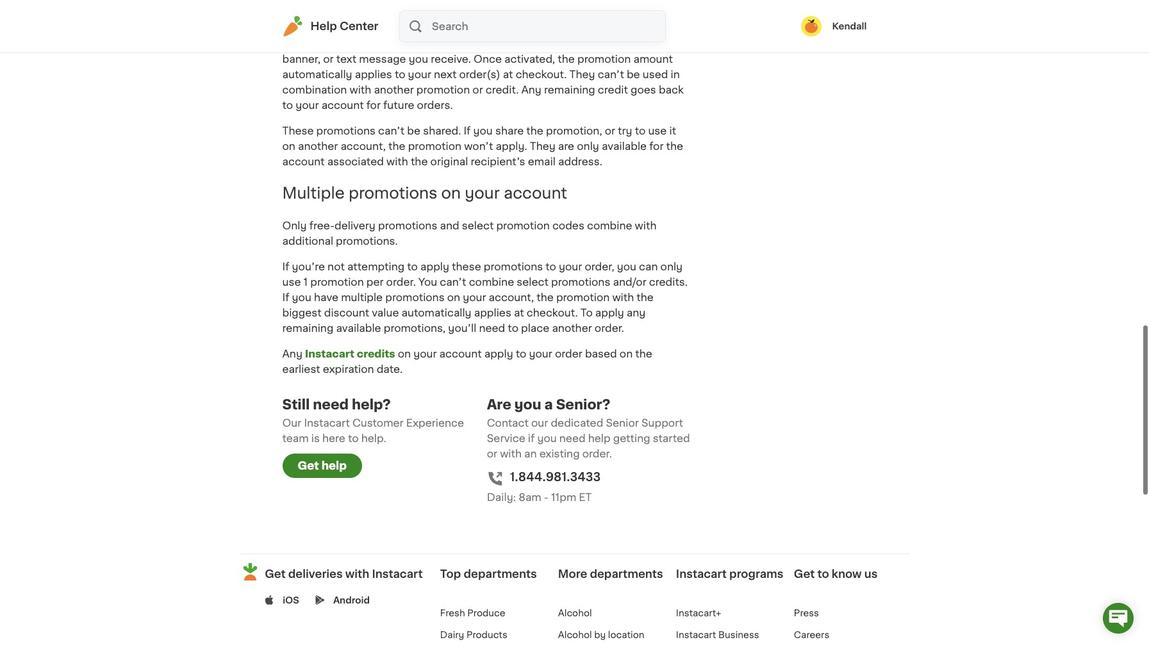 Task type: vqa. For each thing, say whether or not it's contained in the screenshot.
Item Carousel region on the top of the page
no



Task type: describe. For each thing, give the bounding box(es) containing it.
you inside the if you're not attempting to apply these promotions to your order, you can only use 1 promotion per order. you can't combine select promotions and/or credits. if you have multiple promotions on your account, the promotion with the biggest discount value automatically applies at checkout.
[[419, 277, 438, 287]]

only inside these promotions can't be shared. if you share the promotion, or try to use it on another account, the promotion won't apply. they are only available for the account associated with the original recipient's email address.
[[577, 141, 599, 151]]

your down recipient's
[[465, 186, 500, 201]]

with inside the if you're not attempting to apply these promotions to your order, you can only use 1 promotion per order. you can't combine select promotions and/or credits. if you have multiple promotions on your account, the promotion with the biggest discount value automatically applies at checkout.
[[613, 292, 634, 303]]

any
[[627, 308, 646, 318]]

email
[[528, 157, 556, 167]]

order. inside are you a senior? contact our dedicated senior support service if you need help getting started or with an existing order.
[[583, 449, 612, 459]]

dairy products
[[440, 631, 508, 640]]

account down email
[[504, 186, 568, 201]]

credits.
[[649, 277, 688, 287]]

android link
[[333, 594, 370, 607]]

combine inside only free-delivery promotions and select promotion codes combine with additional promotions.
[[587, 221, 633, 231]]

on inside these promotions can't be shared. if you share the promotion, or try to use it on another account, the promotion won't apply. they are only available for the account associated with the original recipient's email address.
[[282, 141, 296, 151]]

multiple
[[282, 186, 345, 201]]

promotions up notification,
[[583, 23, 642, 33]]

our
[[282, 418, 302, 428]]

to down message
[[395, 69, 406, 80]]

1.844.981.3433
[[510, 472, 601, 484]]

-
[[544, 492, 549, 503]]

get to know us
[[794, 569, 878, 580]]

are
[[558, 141, 575, 151]]

some promotions don't require a code. you can add these promotions to your account by clicking the button or link in the email, push notification, in-app banner, or text message you receive. once activated, the promotion amount automatically applies to your next order
[[282, 23, 681, 80]]

help inside are you a senior? contact our dedicated senior support service if you need help getting started or with an existing order.
[[588, 433, 611, 444]]

senior
[[606, 418, 639, 428]]

or up receive. at the top of page
[[442, 39, 453, 49]]

they can't be used in combination with another promotion or credit.
[[282, 69, 680, 95]]

only inside the if you're not attempting to apply these promotions to your order, you can only use 1 promotion per order. you can't combine select promotions and/or credits. if you have multiple promotions on your account, the promotion with the biggest discount value automatically applies at checkout.
[[661, 262, 683, 272]]

press link
[[794, 609, 819, 618]]

alcohol by location
[[558, 631, 645, 640]]

use inside the if you're not attempting to apply these promotions to your order, you can only use 1 promotion per order. you can't combine select promotions and/or credits. if you have multiple promotions on your account, the promotion with the biggest discount value automatically applies at checkout.
[[282, 277, 301, 287]]

button
[[405, 39, 440, 49]]

promotion,
[[546, 126, 602, 136]]

combine inside the if you're not attempting to apply these promotions to your order, you can only use 1 promotion per order. you can't combine select promotions and/or credits. if you have multiple promotions on your account, the promotion with the biggest discount value automatically applies at checkout.
[[469, 277, 514, 287]]

help?
[[352, 398, 391, 412]]

started
[[653, 433, 690, 444]]

promotions inside these promotions can't be shared. if you share the promotion, or try to use it on another account, the promotion won't apply. they are only available for the account associated with the original recipient's email address.
[[317, 126, 376, 136]]

help inside button
[[322, 461, 347, 471]]

free-
[[309, 221, 335, 231]]

with inside are you a senior? contact our dedicated senior support service if you need help getting started or with an existing order.
[[500, 449, 522, 459]]

to inside any remaining credit goes back to your account for future orders.
[[282, 100, 293, 110]]

the up any
[[637, 292, 654, 303]]

help center link
[[282, 16, 379, 37]]

biggest
[[282, 308, 322, 318]]

support
[[642, 418, 684, 428]]

applies inside some promotions don't require a code. you can add these promotions to your account by clicking the button or link in the email, push notification, in-app banner, or text message you receive. once activated, the promotion amount automatically applies to your next order
[[355, 69, 392, 80]]

on your account apply to your order based on the earliest expiration date.
[[282, 349, 653, 374]]

promotions up the promotions,
[[386, 292, 445, 303]]

kendall
[[833, 22, 867, 31]]

press
[[794, 609, 819, 618]]

be inside these promotions can't be shared. if you share the promotion, or try to use it on another account, the promotion won't apply. they are only available for the account associated with the original recipient's email address.
[[407, 126, 421, 136]]

promotion up to
[[557, 292, 610, 303]]

dairy products link
[[440, 631, 508, 640]]

0 vertical spatial at
[[503, 69, 513, 80]]

these
[[282, 126, 314, 136]]

you up biggest in the left of the page
[[292, 292, 312, 303]]

promotions up clicking
[[315, 23, 374, 33]]

the right share
[[527, 126, 544, 136]]

is
[[311, 433, 320, 444]]

instacart business
[[676, 631, 760, 640]]

these promotions can't be shared. if you share the promotion, or try to use it on another account, the promotion won't apply. they are only available for the account associated with the original recipient's email address.
[[282, 126, 684, 167]]

any instacart credits
[[282, 349, 395, 359]]

be inside the they can't be used in combination with another promotion or credit.
[[627, 69, 640, 80]]

daily: 8am - 11pm et
[[487, 492, 592, 503]]

share
[[496, 126, 524, 136]]

our
[[532, 418, 548, 428]]

ios app store logo image
[[265, 596, 275, 606]]

your left next
[[408, 69, 432, 80]]

daily:
[[487, 492, 516, 503]]

the inside on your account apply to your order based on the earliest expiration date.
[[636, 349, 653, 359]]

these inside the if you're not attempting to apply these promotions to your order, you can only use 1 promotion per order. you can't combine select promotions and/or credits. if you have multiple promotions on your account, the promotion with the biggest discount value automatically applies at checkout.
[[452, 262, 481, 272]]

business
[[719, 631, 760, 640]]

you inside some promotions don't require a code. you can add these promotions to your account by clicking the button or link in the email, push notification, in-app banner, or text message you receive. once activated, the promotion amount automatically applies to your next order
[[486, 23, 505, 33]]

the left original
[[411, 157, 428, 167]]

in inside some promotions don't require a code. you can add these promotions to your account by clicking the button or link in the email, push notification, in-app banner, or text message you receive. once activated, the promotion amount automatically applies to your next order
[[475, 39, 485, 49]]

promotion inside these promotions can't be shared. if you share the promotion, or try to use it on another account, the promotion won't apply. they are only available for the account associated with the original recipient's email address.
[[408, 141, 462, 151]]

to down codes
[[546, 262, 557, 272]]

in inside the they can't be used in combination with another promotion or credit.
[[671, 69, 680, 80]]

in-
[[632, 39, 646, 49]]

to up app
[[645, 23, 656, 33]]

once
[[474, 54, 502, 64]]

email,
[[507, 39, 537, 49]]

apply inside on your account apply to your order based on the earliest expiration date.
[[485, 349, 513, 359]]

a inside are you a senior? contact our dedicated senior support service if you need help getting started or with an existing order.
[[545, 398, 553, 412]]

another inside the they can't be used in combination with another promotion or credit.
[[374, 85, 414, 95]]

promotion inside only free-delivery promotions and select promotion codes combine with additional promotions.
[[497, 221, 550, 231]]

value
[[372, 308, 399, 318]]

instacart up expiration
[[305, 349, 355, 359]]

you up our
[[515, 398, 542, 412]]

at inside the if you're not attempting to apply these promotions to your order, you can only use 1 promotion per order. you can't combine select promotions and/or credits. if you have multiple promotions on your account, the promotion with the biggest discount value automatically applies at checkout.
[[514, 308, 524, 318]]

your up to apply any remaining available promotions, you'll need to place another order.
[[463, 292, 486, 303]]

you're
[[292, 262, 325, 272]]

get deliveries with instacart
[[265, 569, 423, 580]]

the down don't on the top left
[[386, 39, 403, 49]]

the down it on the top of page
[[667, 141, 684, 151]]

departments for more departments
[[590, 569, 663, 580]]

attempting
[[348, 262, 405, 272]]

more
[[558, 569, 588, 580]]

fresh produce
[[440, 609, 506, 618]]

location
[[608, 631, 645, 640]]

to inside on your account apply to your order based on the earliest expiration date.
[[516, 349, 527, 359]]

the up place
[[537, 292, 554, 303]]

the down push
[[558, 54, 575, 64]]

senior?
[[556, 398, 611, 412]]

help.
[[361, 433, 387, 444]]

to left know
[[818, 569, 830, 580]]

link
[[455, 39, 473, 49]]

order. inside to apply any remaining available promotions, you'll need to place another order.
[[595, 323, 625, 333]]

you inside some promotions don't require a code. you can add these promotions to your account by clicking the button or link in the email, push notification, in-app banner, or text message you receive. once activated, the promotion amount automatically applies to your next order
[[409, 54, 428, 64]]

on up date.
[[398, 349, 411, 359]]

another inside these promotions can't be shared. if you share the promotion, or try to use it on another account, the promotion won't apply. they are only available for the account associated with the original recipient's email address.
[[298, 141, 338, 151]]

instacart left top
[[372, 569, 423, 580]]

amount
[[634, 54, 673, 64]]

or inside these promotions can't be shared. if you share the promotion, or try to use it on another account, the promotion won't apply. they are only available for the account associated with the original recipient's email address.
[[605, 126, 616, 136]]

checkout. inside the if you're not attempting to apply these promotions to your order, you can only use 1 promotion per order. you can't combine select promotions and/or credits. if you have multiple promotions on your account, the promotion with the biggest discount value automatically applies at checkout.
[[527, 308, 578, 318]]

instacart credits link
[[305, 349, 395, 359]]

ios link
[[283, 594, 299, 607]]

by inside some promotions don't require a code. you can add these promotions to your account by clicking the button or link in the email, push notification, in-app banner, or text message you receive. once activated, the promotion amount automatically applies to your next order
[[327, 39, 341, 49]]

instacart inside still need help? our instacart customer experience team is here to help.
[[304, 418, 350, 428]]

can inside some promotions don't require a code. you can add these promotions to your account by clicking the button or link in the email, push notification, in-app banner, or text message you receive. once activated, the promotion amount automatically applies to your next order
[[507, 23, 526, 33]]

combination
[[282, 85, 347, 95]]

it
[[670, 126, 677, 136]]

top departments
[[440, 569, 537, 580]]

code.
[[454, 23, 483, 33]]

can't inside the if you're not attempting to apply these promotions to your order, you can only use 1 promotion per order. you can't combine select promotions and/or credits. if you have multiple promotions on your account, the promotion with the biggest discount value automatically applies at checkout.
[[440, 277, 467, 287]]

they inside these promotions can't be shared. if you share the promotion, or try to use it on another account, the promotion won't apply. they are only available for the account associated with the original recipient's email address.
[[530, 141, 556, 151]]

still need help? our instacart customer experience team is here to help.
[[282, 398, 464, 444]]

credit.
[[486, 85, 519, 95]]

with up the android link
[[346, 569, 370, 580]]

or left text
[[323, 54, 334, 64]]

to
[[581, 308, 593, 318]]

to inside these promotions can't be shared. if you share the promotion, or try to use it on another account, the promotion won't apply. they are only available for the account associated with the original recipient's email address.
[[635, 126, 646, 136]]

earliest
[[282, 364, 320, 374]]

get help button
[[282, 454, 362, 478]]

you inside these promotions can't be shared. if you share the promotion, or try to use it on another account, the promotion won't apply. they are only available for the account associated with the original recipient's email address.
[[474, 126, 493, 136]]

promotion inside some promotions don't require a code. you can add these promotions to your account by clicking the button or link in the email, push notification, in-app banner, or text message you receive. once activated, the promotion amount automatically applies to your next order
[[578, 54, 631, 64]]

products
[[467, 631, 508, 640]]

careers link
[[794, 631, 830, 640]]

to inside to apply any remaining available promotions, you'll need to place another order.
[[508, 323, 519, 333]]

order. inside the if you're not attempting to apply these promotions to your order, you can only use 1 promotion per order. you can't combine select promotions and/or credits. if you have multiple promotions on your account, the promotion with the biggest discount value automatically applies at checkout.
[[386, 277, 416, 287]]

top
[[440, 569, 461, 580]]

know
[[832, 569, 862, 580]]

address.
[[559, 157, 603, 167]]

automatically inside the if you're not attempting to apply these promotions to your order, you can only use 1 promotion per order. you can't combine select promotions and/or credits. if you have multiple promotions on your account, the promotion with the biggest discount value automatically applies at checkout.
[[402, 308, 472, 318]]

existing
[[540, 449, 580, 459]]

your left the order,
[[559, 262, 582, 272]]

try
[[618, 126, 633, 136]]

promotions inside only free-delivery promotions and select promotion codes combine with additional promotions.
[[378, 221, 438, 231]]

8am
[[519, 492, 542, 503]]

need inside to apply any remaining available promotions, you'll need to place another order.
[[479, 323, 505, 333]]

get for get to know us
[[794, 569, 815, 580]]

you up and/or
[[617, 262, 637, 272]]

account, inside the if you're not attempting to apply these promotions to your order, you can only use 1 promotion per order. you can't combine select promotions and/or credits. if you have multiple promotions on your account, the promotion with the biggest discount value automatically applies at checkout.
[[489, 292, 534, 303]]

fresh
[[440, 609, 465, 618]]

apply inside the if you're not attempting to apply these promotions to your order, you can only use 1 promotion per order. you can't combine select promotions and/or credits. if you have multiple promotions on your account, the promotion with the biggest discount value automatically applies at checkout.
[[421, 262, 450, 272]]

have
[[314, 292, 339, 303]]

get for get deliveries with instacart
[[265, 569, 286, 580]]

another inside to apply any remaining available promotions, you'll need to place another order.
[[552, 323, 592, 333]]

account inside some promotions don't require a code. you can add these promotions to your account by clicking the button or link in the email, push notification, in-app banner, or text message you receive. once activated, the promotion amount automatically applies to your next order
[[282, 39, 325, 49]]

order,
[[585, 262, 615, 272]]

experience
[[406, 418, 464, 428]]

if inside these promotions can't be shared. if you share the promotion, or try to use it on another account, the promotion won't apply. they are only available for the account associated with the original recipient's email address.
[[464, 126, 471, 136]]

instacart programs
[[676, 569, 784, 580]]

an
[[525, 449, 537, 459]]

1 horizontal spatial by
[[595, 631, 606, 640]]

next
[[434, 69, 457, 80]]

need inside still need help? our instacart customer experience team is here to help.
[[313, 398, 349, 412]]

select inside only free-delivery promotions and select promotion codes combine with additional promotions.
[[462, 221, 494, 231]]

automatically inside some promotions don't require a code. you can add these promotions to your account by clicking the button or link in the email, push notification, in-app banner, or text message you receive. once activated, the promotion amount automatically applies to your next order
[[282, 69, 352, 80]]

instacart+ link
[[676, 609, 722, 618]]

your down place
[[529, 349, 553, 359]]

these inside some promotions don't require a code. you can add these promotions to your account by clicking the button or link in the email, push notification, in-app banner, or text message you receive. once activated, the promotion amount automatically applies to your next order
[[551, 23, 580, 33]]



Task type: locate. For each thing, give the bounding box(es) containing it.
you up the promotions,
[[419, 277, 438, 287]]

0 horizontal spatial order
[[459, 69, 487, 80]]

orders.
[[417, 100, 453, 110]]

1 horizontal spatial these
[[551, 23, 580, 33]]

another up future
[[374, 85, 414, 95]]

1 vertical spatial use
[[282, 277, 301, 287]]

0 horizontal spatial another
[[298, 141, 338, 151]]

0 vertical spatial order
[[459, 69, 487, 80]]

promotion
[[578, 54, 631, 64], [417, 85, 470, 95], [408, 141, 462, 151], [497, 221, 550, 231], [311, 277, 364, 287], [557, 292, 610, 303]]

0 vertical spatial order.
[[386, 277, 416, 287]]

if left you're
[[282, 262, 290, 272]]

push
[[540, 39, 565, 49]]

1 vertical spatial order
[[555, 349, 583, 359]]

1 vertical spatial another
[[298, 141, 338, 151]]

with inside only free-delivery promotions and select promotion codes combine with additional promotions.
[[635, 221, 657, 231]]

0 vertical spatial for
[[367, 100, 381, 110]]

applies inside the if you're not attempting to apply these promotions to your order, you can only use 1 promotion per order. you can't combine select promotions and/or credits. if you have multiple promotions on your account, the promotion with the biggest discount value automatically applies at checkout.
[[474, 308, 512, 318]]

0 vertical spatial only
[[577, 141, 599, 151]]

or left credit.
[[473, 85, 483, 95]]

1 horizontal spatial available
[[602, 141, 647, 151]]

are
[[487, 398, 512, 412]]

combine up to apply any remaining available promotions, you'll need to place another order.
[[469, 277, 514, 287]]

to right here
[[348, 433, 359, 444]]

can't down future
[[378, 126, 405, 136]]

0 horizontal spatial apply
[[421, 262, 450, 272]]

to up these
[[282, 100, 293, 110]]

1 horizontal spatial use
[[649, 126, 667, 136]]

applies
[[355, 69, 392, 80], [474, 308, 512, 318]]

order.
[[386, 277, 416, 287], [595, 323, 625, 333], [583, 449, 612, 459]]

0 horizontal spatial at
[[503, 69, 513, 80]]

delivery
[[335, 221, 376, 231]]

account inside on your account apply to your order based on the earliest expiration date.
[[440, 349, 482, 359]]

1 vertical spatial by
[[595, 631, 606, 640]]

for inside any remaining credit goes back to your account for future orders.
[[367, 100, 381, 110]]

promotion down next
[[417, 85, 470, 95]]

0 vertical spatial remaining
[[544, 85, 596, 95]]

0 vertical spatial account,
[[341, 141, 386, 151]]

get right instacart shopper app logo
[[265, 569, 286, 580]]

kendall link
[[802, 16, 867, 37]]

1 horizontal spatial for
[[650, 141, 664, 151]]

a up our
[[545, 398, 553, 412]]

produce
[[468, 609, 506, 618]]

2 horizontal spatial get
[[794, 569, 815, 580]]

at
[[503, 69, 513, 80], [514, 308, 524, 318]]

combine right codes
[[587, 221, 633, 231]]

promotions up associated
[[317, 126, 376, 136]]

to right the try
[[635, 126, 646, 136]]

select inside the if you're not attempting to apply these promotions to your order, you can only use 1 promotion per order. you can't combine select promotions and/or credits. if you have multiple promotions on your account, the promotion with the biggest discount value automatically applies at checkout.
[[517, 277, 549, 287]]

account down "combination"
[[322, 100, 364, 110]]

apply right to
[[596, 308, 624, 318]]

future
[[384, 100, 415, 110]]

the down future
[[389, 141, 406, 151]]

need right the you'll
[[479, 323, 505, 333]]

need
[[479, 323, 505, 333], [313, 398, 349, 412], [560, 433, 586, 444]]

0 horizontal spatial combine
[[469, 277, 514, 287]]

original
[[431, 157, 468, 167]]

1 vertical spatial these
[[452, 262, 481, 272]]

on right based
[[620, 349, 633, 359]]

place
[[521, 323, 550, 333]]

the up once
[[487, 39, 504, 49]]

these up push
[[551, 23, 580, 33]]

available inside these promotions can't be shared. if you share the promotion, or try to use it on another account, the promotion won't apply. they are only available for the account associated with the original recipient's email address.
[[602, 141, 647, 151]]

1 horizontal spatial remaining
[[544, 85, 596, 95]]

another down to
[[552, 323, 592, 333]]

instacart down instacart+ link
[[676, 631, 717, 640]]

your
[[658, 23, 681, 33], [408, 69, 432, 80], [296, 100, 319, 110], [465, 186, 500, 201], [559, 262, 582, 272], [463, 292, 486, 303], [414, 349, 437, 359], [529, 349, 553, 359]]

0 vertical spatial if
[[464, 126, 471, 136]]

1 horizontal spatial can
[[639, 262, 658, 272]]

1 vertical spatial combine
[[469, 277, 514, 287]]

account up the banner,
[[282, 39, 325, 49]]

with up and/or
[[635, 221, 657, 231]]

message
[[359, 54, 406, 64]]

on down original
[[442, 186, 461, 201]]

1 horizontal spatial help
[[588, 433, 611, 444]]

0 vertical spatial select
[[462, 221, 494, 231]]

0 vertical spatial by
[[327, 39, 341, 49]]

can't inside the they can't be used in combination with another promotion or credit.
[[598, 69, 624, 80]]

alcohol for alcohol by location
[[558, 631, 592, 640]]

with down text
[[350, 85, 371, 95]]

0 vertical spatial apply
[[421, 262, 450, 272]]

these down only free-delivery promotions and select promotion codes combine with additional promotions.
[[452, 262, 481, 272]]

goes
[[631, 85, 657, 95]]

combine
[[587, 221, 633, 231], [469, 277, 514, 287]]

1 vertical spatial select
[[517, 277, 549, 287]]

1 horizontal spatial applies
[[474, 308, 512, 318]]

get up "press" link
[[794, 569, 815, 580]]

promotion down notification,
[[578, 54, 631, 64]]

customer
[[353, 418, 404, 428]]

Search search field
[[431, 11, 665, 42]]

dedicated
[[551, 418, 604, 428]]

only up address.
[[577, 141, 599, 151]]

can't up to apply any remaining available promotions, you'll need to place another order.
[[440, 277, 467, 287]]

2 vertical spatial if
[[282, 292, 290, 303]]

user avatar image
[[802, 16, 822, 37]]

2 vertical spatial apply
[[485, 349, 513, 359]]

remaining inside to apply any remaining available promotions, you'll need to place another order.
[[282, 323, 334, 333]]

1 vertical spatial checkout.
[[527, 308, 578, 318]]

account, up place
[[489, 292, 534, 303]]

text
[[336, 54, 357, 64]]

1 vertical spatial account,
[[489, 292, 534, 303]]

0 vertical spatial they
[[570, 69, 595, 80]]

0 vertical spatial be
[[627, 69, 640, 80]]

departments
[[464, 569, 537, 580], [590, 569, 663, 580]]

1 vertical spatial for
[[650, 141, 664, 151]]

account,
[[341, 141, 386, 151], [489, 292, 534, 303]]

use left 1
[[282, 277, 301, 287]]

instacart shopper app logo image
[[240, 562, 261, 583]]

receive.
[[431, 54, 471, 64]]

used
[[643, 69, 668, 80]]

2 vertical spatial can't
[[440, 277, 467, 287]]

1 horizontal spatial they
[[570, 69, 595, 80]]

android play store logo image
[[315, 596, 325, 606]]

1 horizontal spatial you
[[486, 23, 505, 33]]

instacart
[[305, 349, 355, 359], [304, 418, 350, 428], [372, 569, 423, 580], [676, 569, 727, 580], [676, 631, 717, 640]]

apply down 'and'
[[421, 262, 450, 272]]

1 vertical spatial alcohol
[[558, 631, 592, 640]]

1 vertical spatial help
[[322, 461, 347, 471]]

order left based
[[555, 349, 583, 359]]

android
[[333, 596, 370, 605]]

by left the location
[[595, 631, 606, 640]]

0 horizontal spatial a
[[446, 23, 452, 33]]

only free-delivery promotions and select promotion codes combine with additional promotions.
[[282, 221, 657, 246]]

0 vertical spatial you
[[486, 23, 505, 33]]

alcohol for the alcohol link
[[558, 609, 592, 618]]

only
[[282, 221, 307, 231]]

1 vertical spatial need
[[313, 398, 349, 412]]

1 vertical spatial any
[[282, 349, 303, 359]]

1 vertical spatial if
[[282, 262, 290, 272]]

can't inside these promotions can't be shared. if you share the promotion, or try to use it on another account, the promotion won't apply. they are only available for the account associated with the original recipient's email address.
[[378, 126, 405, 136]]

your up app
[[658, 23, 681, 33]]

2 vertical spatial another
[[552, 323, 592, 333]]

available inside to apply any remaining available promotions, you'll need to place another order.
[[336, 323, 381, 333]]

1 horizontal spatial can't
[[440, 277, 467, 287]]

promotions.
[[336, 236, 398, 246]]

apply down to apply any remaining available promotions, you'll need to place another order.
[[485, 349, 513, 359]]

promotions down the order,
[[551, 277, 611, 287]]

2 alcohol from the top
[[558, 631, 592, 640]]

0 horizontal spatial need
[[313, 398, 349, 412]]

departments right more
[[590, 569, 663, 580]]

0 vertical spatial checkout.
[[516, 69, 567, 80]]

1 horizontal spatial select
[[517, 277, 549, 287]]

your inside any remaining credit goes back to your account for future orders.
[[296, 100, 319, 110]]

us
[[865, 569, 878, 580]]

team
[[282, 433, 309, 444]]

help center
[[311, 21, 379, 31]]

to right attempting
[[407, 262, 418, 272]]

departments for top departments
[[464, 569, 537, 580]]

for left future
[[367, 100, 381, 110]]

can't
[[598, 69, 624, 80], [378, 126, 405, 136], [440, 277, 467, 287]]

2 departments from the left
[[590, 569, 663, 580]]

instacart business link
[[676, 631, 760, 640]]

still
[[282, 398, 310, 412]]

at up place
[[514, 308, 524, 318]]

and
[[440, 221, 460, 231]]

1 vertical spatial remaining
[[282, 323, 334, 333]]

1 vertical spatial automatically
[[402, 308, 472, 318]]

not
[[328, 262, 345, 272]]

with down service at the bottom of page
[[500, 449, 522, 459]]

1 departments from the left
[[464, 569, 537, 580]]

11pm
[[551, 492, 577, 503]]

1 vertical spatial a
[[545, 398, 553, 412]]

on inside the if you're not attempting to apply these promotions to your order, you can only use 1 promotion per order. you can't combine select promotions and/or credits. if you have multiple promotions on your account, the promotion with the biggest discount value automatically applies at checkout.
[[447, 292, 460, 303]]

0 vertical spatial available
[[602, 141, 647, 151]]

instacart up here
[[304, 418, 350, 428]]

checkout. up place
[[527, 308, 578, 318]]

multiple
[[341, 292, 383, 303]]

automatically up the promotions,
[[402, 308, 472, 318]]

1 vertical spatial apply
[[596, 308, 624, 318]]

order inside on your account apply to your order based on the earliest expiration date.
[[555, 349, 583, 359]]

1 horizontal spatial any
[[522, 85, 542, 95]]

multiple promotions on your account
[[282, 186, 568, 201]]

1 horizontal spatial be
[[627, 69, 640, 80]]

1 horizontal spatial apply
[[485, 349, 513, 359]]

instacart+
[[676, 609, 722, 618]]

2 horizontal spatial another
[[552, 323, 592, 333]]

for inside these promotions can't be shared. if you share the promotion, or try to use it on another account, the promotion won't apply. they are only available for the account associated with the original recipient's email address.
[[650, 141, 664, 151]]

another
[[374, 85, 414, 95], [298, 141, 338, 151], [552, 323, 592, 333]]

get inside button
[[298, 461, 319, 471]]

date.
[[377, 364, 403, 374]]

alcohol by location link
[[558, 631, 645, 640]]

1 horizontal spatial combine
[[587, 221, 633, 231]]

0 horizontal spatial remaining
[[282, 323, 334, 333]]

0 vertical spatial need
[[479, 323, 505, 333]]

need inside are you a senior? contact our dedicated senior support service if you need help getting started or with an existing order.
[[560, 433, 586, 444]]

0 horizontal spatial they
[[530, 141, 556, 151]]

activated,
[[505, 54, 555, 64]]

fresh produce link
[[440, 609, 506, 618]]

get down is
[[298, 461, 319, 471]]

remaining inside any remaining credit goes back to your account for future orders.
[[544, 85, 596, 95]]

account, inside these promotions can't be shared. if you share the promotion, or try to use it on another account, the promotion won't apply. they are only available for the account associated with the original recipient's email address.
[[341, 141, 386, 151]]

promotions down only free-delivery promotions and select promotion codes combine with additional promotions.
[[484, 262, 543, 272]]

0 horizontal spatial these
[[452, 262, 481, 272]]

select right 'and'
[[462, 221, 494, 231]]

help
[[588, 433, 611, 444], [322, 461, 347, 471]]

discount
[[324, 308, 369, 318]]

if
[[528, 433, 535, 444]]

2 vertical spatial order.
[[583, 449, 612, 459]]

promotion down not
[[311, 277, 364, 287]]

any for instacart
[[282, 349, 303, 359]]

order down once
[[459, 69, 487, 80]]

0 vertical spatial these
[[551, 23, 580, 33]]

they down notification,
[[570, 69, 595, 80]]

your down the promotions,
[[414, 349, 437, 359]]

1
[[304, 277, 308, 287]]

any down (s) at checkout.
[[522, 85, 542, 95]]

here
[[323, 433, 346, 444]]

0 horizontal spatial departments
[[464, 569, 537, 580]]

dairy
[[440, 631, 464, 640]]

0 vertical spatial can
[[507, 23, 526, 33]]

the down any
[[636, 349, 653, 359]]

0 horizontal spatial get
[[265, 569, 286, 580]]

instacart image
[[282, 16, 303, 37]]

can up "email,"
[[507, 23, 526, 33]]

use inside these promotions can't be shared. if you share the promotion, or try to use it on another account, the promotion won't apply. they are only available for the account associated with the original recipient's email address.
[[649, 126, 667, 136]]

0 vertical spatial alcohol
[[558, 609, 592, 618]]

promotions,
[[384, 323, 446, 333]]

with right associated
[[387, 157, 408, 167]]

0 horizontal spatial in
[[475, 39, 485, 49]]

account down these
[[282, 157, 325, 167]]

you down button
[[409, 54, 428, 64]]

any
[[522, 85, 542, 95], [282, 349, 303, 359]]

account
[[282, 39, 325, 49], [322, 100, 364, 110], [282, 157, 325, 167], [504, 186, 568, 201], [440, 349, 482, 359]]

with inside these promotions can't be shared. if you share the promotion, or try to use it on another account, the promotion won't apply. they are only available for the account associated with the original recipient's email address.
[[387, 157, 408, 167]]

alcohol up alcohol by location
[[558, 609, 592, 618]]

credit
[[598, 85, 628, 95]]

remaining down biggest in the left of the page
[[282, 323, 334, 333]]

need up here
[[313, 398, 349, 412]]

or inside are you a senior? contact our dedicated senior support service if you need help getting started or with an existing order.
[[487, 449, 498, 459]]

promotion left codes
[[497, 221, 550, 231]]

2 horizontal spatial apply
[[596, 308, 624, 318]]

any inside any remaining credit goes back to your account for future orders.
[[522, 85, 542, 95]]

add
[[529, 23, 549, 33]]

1 horizontal spatial at
[[514, 308, 524, 318]]

account, up associated
[[341, 141, 386, 151]]

you right if
[[538, 433, 557, 444]]

use left it on the top of page
[[649, 126, 667, 136]]

promotion inside the they can't be used in combination with another promotion or credit.
[[417, 85, 470, 95]]

are you a senior? contact our dedicated senior support service if you need help getting started or with an existing order.
[[487, 398, 690, 459]]

a inside some promotions don't require a code. you can add these promotions to your account by clicking the button or link in the email, push notification, in-app banner, or text message you receive. once activated, the promotion amount automatically applies to your next order
[[446, 23, 452, 33]]

be up goes
[[627, 69, 640, 80]]

clicking
[[343, 39, 383, 49]]

to down place
[[516, 349, 527, 359]]

a left code.
[[446, 23, 452, 33]]

available down the try
[[602, 141, 647, 151]]

for down goes
[[650, 141, 664, 151]]

if you're not attempting to apply these promotions to your order, you can only use 1 promotion per order. you can't combine select promotions and/or credits. if you have multiple promotions on your account, the promotion with the biggest discount value automatically applies at checkout.
[[282, 262, 688, 318]]

on down these
[[282, 141, 296, 151]]

1 vertical spatial can
[[639, 262, 658, 272]]

0 horizontal spatial you
[[419, 277, 438, 287]]

contact
[[487, 418, 529, 428]]

they up email
[[530, 141, 556, 151]]

applies up the you'll
[[474, 308, 512, 318]]

at right (s)
[[503, 69, 513, 80]]

center
[[340, 21, 379, 31]]

or inside the they can't be used in combination with another promotion or credit.
[[473, 85, 483, 95]]

ios
[[283, 596, 299, 605]]

require
[[407, 23, 443, 33]]

service
[[487, 433, 526, 444]]

1 horizontal spatial need
[[479, 323, 505, 333]]

0 horizontal spatial applies
[[355, 69, 392, 80]]

any for remaining
[[522, 85, 542, 95]]

1 horizontal spatial a
[[545, 398, 553, 412]]

1 horizontal spatial departments
[[590, 569, 663, 580]]

1 vertical spatial can't
[[378, 126, 405, 136]]

0 vertical spatial applies
[[355, 69, 392, 80]]

if up biggest in the left of the page
[[282, 292, 290, 303]]

programs
[[730, 569, 784, 580]]

only up credits.
[[661, 262, 683, 272]]

apply inside to apply any remaining available promotions, you'll need to place another order.
[[596, 308, 624, 318]]

available down discount
[[336, 323, 381, 333]]

1 alcohol from the top
[[558, 609, 592, 618]]

1 vertical spatial order.
[[595, 323, 625, 333]]

per
[[367, 277, 384, 287]]

0 horizontal spatial help
[[322, 461, 347, 471]]

and/or
[[613, 277, 647, 287]]

1 horizontal spatial get
[[298, 461, 319, 471]]

help
[[311, 21, 337, 31]]

select up place
[[517, 277, 549, 287]]

with inside the they can't be used in combination with another promotion or credit.
[[350, 85, 371, 95]]

get for get help
[[298, 461, 319, 471]]

select
[[462, 221, 494, 231], [517, 277, 549, 287]]

et
[[579, 492, 592, 503]]

they inside the they can't be used in combination with another promotion or credit.
[[570, 69, 595, 80]]

promotions
[[315, 23, 374, 33], [583, 23, 642, 33], [317, 126, 376, 136], [349, 186, 438, 201], [378, 221, 438, 231], [484, 262, 543, 272], [551, 277, 611, 287], [386, 292, 445, 303]]

to inside still need help? our instacart customer experience team is here to help.
[[348, 433, 359, 444]]

with down and/or
[[613, 292, 634, 303]]

account inside these promotions can't be shared. if you share the promotion, or try to use it on another account, the promotion won't apply. they are only available for the account associated with the original recipient's email address.
[[282, 157, 325, 167]]

1 horizontal spatial only
[[661, 262, 683, 272]]

promotions down associated
[[349, 186, 438, 201]]

2 horizontal spatial need
[[560, 433, 586, 444]]

be
[[627, 69, 640, 80], [407, 126, 421, 136]]

account inside any remaining credit goes back to your account for future orders.
[[322, 100, 364, 110]]

by down help center link
[[327, 39, 341, 49]]

instacart up instacart+
[[676, 569, 727, 580]]

1 vertical spatial be
[[407, 126, 421, 136]]

0 horizontal spatial automatically
[[282, 69, 352, 80]]

0 horizontal spatial for
[[367, 100, 381, 110]]

1 horizontal spatial account,
[[489, 292, 534, 303]]

0 vertical spatial combine
[[587, 221, 633, 231]]

can inside the if you're not attempting to apply these promotions to your order, you can only use 1 promotion per order. you can't combine select promotions and/or credits. if you have multiple promotions on your account, the promotion with the biggest discount value automatically applies at checkout.
[[639, 262, 658, 272]]

1 vertical spatial they
[[530, 141, 556, 151]]

on
[[282, 141, 296, 151], [442, 186, 461, 201], [447, 292, 460, 303], [398, 349, 411, 359], [620, 349, 633, 359]]

0 horizontal spatial only
[[577, 141, 599, 151]]

order inside some promotions don't require a code. you can add these promotions to your account by clicking the button or link in the email, push notification, in-app banner, or text message you receive. once activated, the promotion amount automatically applies to your next order
[[459, 69, 487, 80]]

additional
[[282, 236, 333, 246]]

2 vertical spatial need
[[560, 433, 586, 444]]

0 vertical spatial a
[[446, 23, 452, 33]]

1 vertical spatial available
[[336, 323, 381, 333]]



